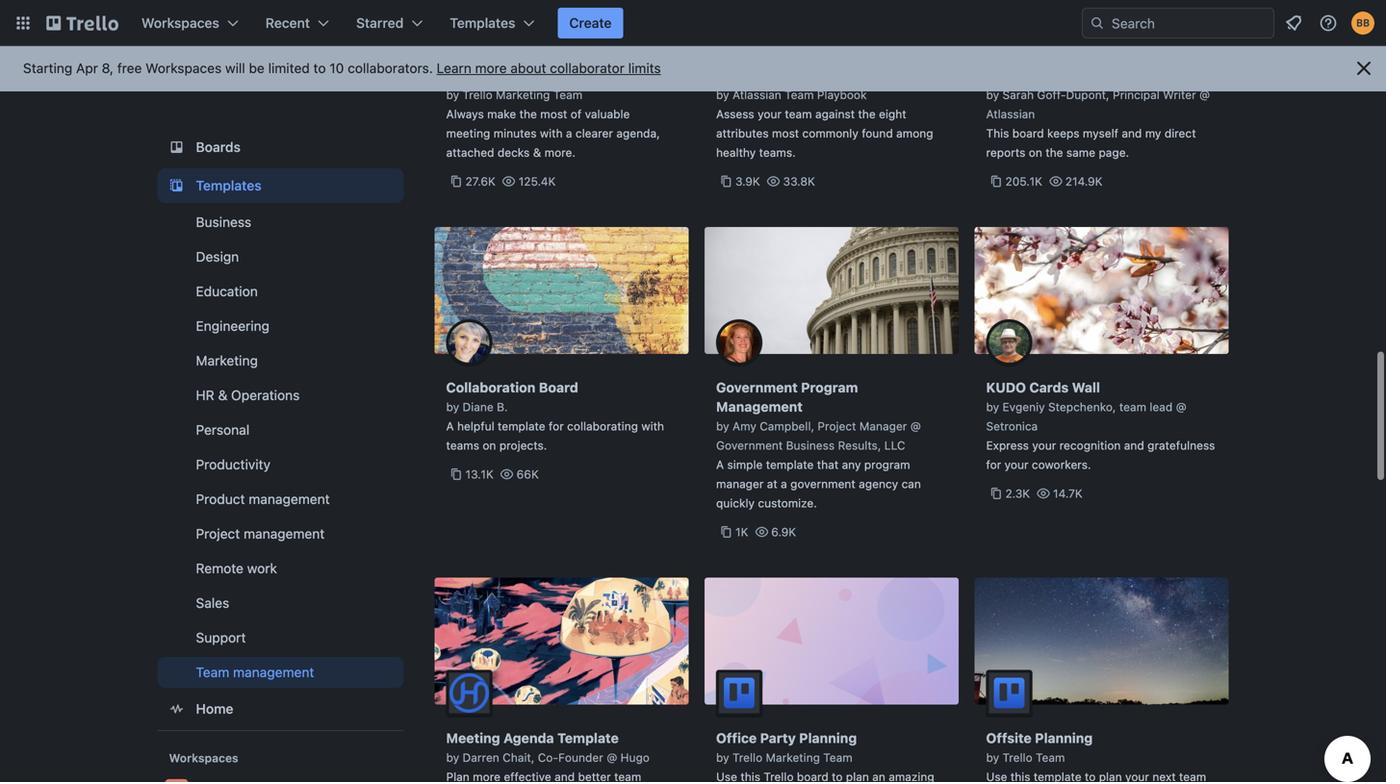 Task type: locate. For each thing, give the bounding box(es) containing it.
education link
[[157, 276, 404, 307]]

by up assess
[[716, 88, 730, 102]]

2 horizontal spatial marketing
[[766, 752, 820, 765]]

2 planning from the left
[[1035, 731, 1093, 747]]

0 vertical spatial marketing
[[496, 88, 550, 102]]

1 planning from the left
[[799, 731, 857, 747]]

sales
[[196, 596, 229, 611]]

0 vertical spatial management
[[249, 492, 330, 507]]

atlassian inside by sarah goff-dupont, principal writer @ atlassian this board keeps myself and my direct reports on the same page.
[[986, 107, 1035, 121]]

1 vertical spatial with
[[642, 420, 664, 433]]

1 horizontal spatial the
[[858, 107, 876, 121]]

1 horizontal spatial on
[[1029, 146, 1043, 159]]

on down board
[[1029, 146, 1043, 159]]

1 vertical spatial for
[[986, 458, 1002, 472]]

2 vertical spatial your
[[1005, 458, 1029, 472]]

0 vertical spatial workspaces
[[142, 15, 219, 31]]

starting
[[23, 60, 72, 76]]

0 horizontal spatial &
[[218, 388, 228, 403]]

with inside collaboration board by diane b. a helpful template for collaborating with teams on projects.
[[642, 420, 664, 433]]

team inside kudo cards wall by evgeniy stepchenko, team lead @ setronica express your recognition and gratefulness for your coworkers.
[[1120, 401, 1147, 414]]

atlassian inside by atlassian team playbook assess your team against the eight attributes most commonly found among healthy teams.
[[733, 88, 782, 102]]

workspaces down workspaces dropdown button
[[146, 60, 222, 76]]

for down the express
[[986, 458, 1002, 472]]

planning inside office party planning by trello marketing team
[[799, 731, 857, 747]]

1 vertical spatial marketing
[[196, 353, 258, 369]]

125.4k
[[519, 175, 556, 188]]

management for product management
[[249, 492, 330, 507]]

14.7k
[[1053, 487, 1083, 501]]

by inside by atlassian team playbook assess your team against the eight attributes most commonly found among healthy teams.
[[716, 88, 730, 102]]

planning right offsite
[[1035, 731, 1093, 747]]

manager
[[716, 478, 764, 491]]

and right recognition
[[1124, 439, 1145, 453]]

collaboration board by diane b. a helpful template for collaborating with teams on projects.
[[446, 380, 664, 453]]

team inside by atlassian team playbook assess your team against the eight attributes most commonly found among healthy teams.
[[785, 107, 812, 121]]

templates
[[450, 15, 516, 31], [196, 178, 262, 194]]

by down offsite
[[986, 752, 1000, 765]]

management down product management link
[[244, 526, 325, 542]]

0 horizontal spatial the
[[520, 107, 537, 121]]

1 vertical spatial project
[[196, 526, 240, 542]]

1 horizontal spatial your
[[1005, 458, 1029, 472]]

0 horizontal spatial team
[[785, 107, 812, 121]]

0 vertical spatial your
[[758, 107, 782, 121]]

team inside team management "link"
[[196, 665, 229, 681]]

more
[[475, 60, 507, 76]]

1 horizontal spatial most
[[772, 127, 799, 140]]

minutes
[[494, 127, 537, 140]]

1 horizontal spatial project
[[818, 420, 856, 433]]

0 vertical spatial government
[[716, 380, 798, 396]]

trello down offsite
[[1003, 752, 1033, 765]]

1 vertical spatial business
[[786, 439, 835, 453]]

direct
[[1165, 127, 1196, 140]]

workspaces
[[142, 15, 219, 31], [146, 60, 222, 76], [169, 752, 238, 765]]

1 horizontal spatial with
[[642, 420, 664, 433]]

2 horizontal spatial your
[[1033, 439, 1057, 453]]

starred
[[356, 15, 404, 31]]

@ for management
[[911, 420, 921, 433]]

@ left hugo
[[607, 752, 617, 765]]

0 vertical spatial for
[[549, 420, 564, 433]]

0 horizontal spatial marketing
[[196, 353, 258, 369]]

0 horizontal spatial atlassian
[[733, 88, 782, 102]]

0 vertical spatial &
[[533, 146, 541, 159]]

1 horizontal spatial templates
[[450, 15, 516, 31]]

0 horizontal spatial trello
[[463, 88, 493, 102]]

13.1k
[[466, 468, 494, 481]]

darren chait, co-founder @ hugo image
[[446, 671, 493, 717]]

office party planning by trello marketing team
[[716, 731, 857, 765]]

with up the more.
[[540, 127, 563, 140]]

commonly
[[803, 127, 859, 140]]

home link
[[157, 692, 404, 727]]

by down meeting at the left of page
[[446, 752, 459, 765]]

team inside "by trello marketing team always make the most of valuable meeting minutes with a clearer agenda, attached decks & more."
[[553, 88, 583, 102]]

writer
[[1163, 88, 1196, 102]]

a left the simple
[[716, 458, 724, 472]]

1 vertical spatial government
[[716, 439, 783, 453]]

by left sarah
[[986, 88, 1000, 102]]

trello inside offsite planning by trello team
[[1003, 752, 1033, 765]]

the inside by atlassian team playbook assess your team against the eight attributes most commonly found among healthy teams.
[[858, 107, 876, 121]]

on inside collaboration board by diane b. a helpful template for collaborating with teams on projects.
[[483, 439, 496, 453]]

can
[[902, 478, 921, 491]]

1 vertical spatial &
[[218, 388, 228, 403]]

stepchenko,
[[1049, 401, 1116, 414]]

2 government from the top
[[716, 439, 783, 453]]

operations
[[231, 388, 300, 403]]

0 horizontal spatial for
[[549, 420, 564, 433]]

template
[[498, 420, 546, 433], [766, 458, 814, 472]]

marketing down about
[[496, 88, 550, 102]]

0 horizontal spatial project
[[196, 526, 240, 542]]

1 vertical spatial atlassian
[[986, 107, 1035, 121]]

@ inside kudo cards wall by evgeniy stepchenko, team lead @ setronica express your recognition and gratefulness for your coworkers.
[[1176, 401, 1187, 414]]

1 horizontal spatial business
[[786, 439, 835, 453]]

0 vertical spatial and
[[1122, 127, 1142, 140]]

0 horizontal spatial a
[[446, 420, 454, 433]]

team left lead
[[1120, 401, 1147, 414]]

1 vertical spatial template
[[766, 458, 814, 472]]

board
[[539, 380, 578, 396]]

recognition
[[1060, 439, 1121, 453]]

marketing inside "by trello marketing team always make the most of valuable meeting minutes with a clearer agenda, attached decks & more."
[[496, 88, 550, 102]]

205.1k
[[1006, 175, 1043, 188]]

2 vertical spatial marketing
[[766, 752, 820, 765]]

for down board
[[549, 420, 564, 433]]

@ inside by sarah goff-dupont, principal writer @ atlassian this board keeps myself and my direct reports on the same page.
[[1200, 88, 1210, 102]]

government up the simple
[[716, 439, 783, 453]]

planning
[[799, 731, 857, 747], [1035, 731, 1093, 747]]

your inside by atlassian team playbook assess your team against the eight attributes most commonly found among healthy teams.
[[758, 107, 782, 121]]

with inside "by trello marketing team always make the most of valuable meeting minutes with a clearer agenda, attached decks & more."
[[540, 127, 563, 140]]

the
[[520, 107, 537, 121], [858, 107, 876, 121], [1046, 146, 1063, 159]]

sarah
[[1003, 88, 1034, 102]]

team left against
[[785, 107, 812, 121]]

0 vertical spatial team
[[785, 107, 812, 121]]

limits
[[628, 60, 661, 76]]

0 vertical spatial a
[[566, 127, 572, 140]]

214.9k
[[1066, 175, 1103, 188]]

project up the 'remote' at the bottom left of page
[[196, 526, 240, 542]]

1 horizontal spatial marketing
[[496, 88, 550, 102]]

a up the teams
[[446, 420, 454, 433]]

your down the express
[[1005, 458, 1029, 472]]

business up that
[[786, 439, 835, 453]]

0 horizontal spatial most
[[540, 107, 568, 121]]

personal link
[[157, 415, 404, 446]]

team for team
[[785, 107, 812, 121]]

workspaces up free
[[142, 15, 219, 31]]

the up found on the right of page
[[858, 107, 876, 121]]

marketing down engineering
[[196, 353, 258, 369]]

to
[[314, 60, 326, 76]]

a right at
[[781, 478, 787, 491]]

marketing down party
[[766, 752, 820, 765]]

project management link
[[157, 519, 404, 550]]

0 horizontal spatial template
[[498, 420, 546, 433]]

with right 'collaborating'
[[642, 420, 664, 433]]

management
[[249, 492, 330, 507], [244, 526, 325, 542], [233, 665, 314, 681]]

marketing link
[[157, 346, 404, 376]]

27.6k
[[466, 175, 496, 188]]

trello down office
[[733, 752, 763, 765]]

product management link
[[157, 484, 404, 515]]

6.9k
[[772, 526, 796, 539]]

by up always
[[446, 88, 459, 102]]

1 vertical spatial management
[[244, 526, 325, 542]]

team for wall
[[1120, 401, 1147, 414]]

@ right manager
[[911, 420, 921, 433]]

0 horizontal spatial a
[[566, 127, 572, 140]]

0 vertical spatial with
[[540, 127, 563, 140]]

1 horizontal spatial atlassian
[[986, 107, 1035, 121]]

& right 'hr'
[[218, 388, 228, 403]]

diane b. image
[[446, 320, 493, 366]]

1 vertical spatial and
[[1124, 439, 1145, 453]]

1 horizontal spatial &
[[533, 146, 541, 159]]

1 vertical spatial most
[[772, 127, 799, 140]]

offsite
[[986, 731, 1032, 747]]

workspaces down home
[[169, 752, 238, 765]]

project management
[[196, 526, 325, 542]]

1 vertical spatial team
[[1120, 401, 1147, 414]]

by down office
[[716, 752, 730, 765]]

1 vertical spatial a
[[781, 478, 787, 491]]

0 horizontal spatial templates
[[196, 178, 262, 194]]

templates down the boards
[[196, 178, 262, 194]]

darren
[[463, 752, 500, 765]]

trello inside "by trello marketing team always make the most of valuable meeting minutes with a clearer agenda, attached decks & more."
[[463, 88, 493, 102]]

by down kudo
[[986, 401, 1000, 414]]

collaborators.
[[348, 60, 433, 76]]

amy
[[733, 420, 757, 433]]

0 vertical spatial most
[[540, 107, 568, 121]]

clearer
[[576, 127, 613, 140]]

2 horizontal spatial the
[[1046, 146, 1063, 159]]

0 vertical spatial business
[[196, 214, 251, 230]]

open information menu image
[[1319, 13, 1338, 33]]

@ right lead
[[1176, 401, 1187, 414]]

@ right the "writer"
[[1200, 88, 1210, 102]]

1 vertical spatial on
[[483, 439, 496, 453]]

business up design
[[196, 214, 251, 230]]

1 government from the top
[[716, 380, 798, 396]]

primary element
[[0, 0, 1387, 46]]

meeting agenda template by darren chait, co-founder @ hugo
[[446, 731, 650, 765]]

0 vertical spatial a
[[446, 420, 454, 433]]

by inside collaboration board by diane b. a helpful template for collaborating with teams on projects.
[[446, 401, 459, 414]]

your
[[758, 107, 782, 121], [1033, 439, 1057, 453], [1005, 458, 1029, 472]]

projects.
[[500, 439, 547, 453]]

government up management
[[716, 380, 798, 396]]

most left of
[[540, 107, 568, 121]]

2 horizontal spatial trello
[[1003, 752, 1033, 765]]

0 horizontal spatial planning
[[799, 731, 857, 747]]

templates up more
[[450, 15, 516, 31]]

business
[[196, 214, 251, 230], [786, 439, 835, 453]]

team
[[785, 107, 812, 121], [1120, 401, 1147, 414]]

0 horizontal spatial your
[[758, 107, 782, 121]]

always
[[446, 107, 484, 121]]

by inside kudo cards wall by evgeniy stepchenko, team lead @ setronica express your recognition and gratefulness for your coworkers.
[[986, 401, 1000, 414]]

trello team image
[[986, 671, 1033, 717]]

offsite planning by trello team
[[986, 731, 1093, 765]]

home image
[[165, 698, 188, 721]]

back to home image
[[46, 8, 118, 39]]

trello up always
[[463, 88, 493, 102]]

project up results, on the right bottom of the page
[[818, 420, 856, 433]]

your up coworkers.
[[1033, 439, 1057, 453]]

by left diane
[[446, 401, 459, 414]]

1 horizontal spatial planning
[[1035, 731, 1093, 747]]

1 horizontal spatial a
[[781, 478, 787, 491]]

@ inside government program management by amy campbell, project manager @ government business results, llc a simple template that any program manager at a government agency can quickly customize.
[[911, 420, 921, 433]]

on down "helpful"
[[483, 439, 496, 453]]

0 vertical spatial project
[[818, 420, 856, 433]]

1 horizontal spatial trello
[[733, 752, 763, 765]]

0 vertical spatial on
[[1029, 146, 1043, 159]]

template
[[558, 731, 619, 747]]

meeting
[[446, 127, 490, 140]]

team inside by atlassian team playbook assess your team against the eight attributes most commonly found among healthy teams.
[[785, 88, 814, 102]]

1 horizontal spatial team
[[1120, 401, 1147, 414]]

government
[[716, 380, 798, 396], [716, 439, 783, 453]]

cards
[[1030, 380, 1069, 396]]

1 horizontal spatial for
[[986, 458, 1002, 472]]

1 horizontal spatial a
[[716, 458, 724, 472]]

the down keeps
[[1046, 146, 1063, 159]]

by left amy
[[716, 420, 730, 433]]

by
[[446, 88, 459, 102], [716, 88, 730, 102], [986, 88, 1000, 102], [446, 401, 459, 414], [986, 401, 1000, 414], [716, 420, 730, 433], [446, 752, 459, 765], [716, 752, 730, 765], [986, 752, 1000, 765]]

agenda
[[504, 731, 554, 747]]

against
[[816, 107, 855, 121]]

same
[[1067, 146, 1096, 159]]

a down of
[[566, 127, 572, 140]]

board image
[[165, 136, 188, 159]]

found
[[862, 127, 893, 140]]

template up at
[[766, 458, 814, 472]]

collaboration
[[446, 380, 536, 396]]

1 horizontal spatial template
[[766, 458, 814, 472]]

bob builder (bobbuilder40) image
[[1352, 12, 1375, 35]]

2 vertical spatial management
[[233, 665, 314, 681]]

@ inside meeting agenda template by darren chait, co-founder @ hugo
[[607, 752, 617, 765]]

healthy
[[716, 146, 756, 159]]

wall
[[1072, 380, 1100, 396]]

playbook
[[817, 88, 867, 102]]

lead
[[1150, 401, 1173, 414]]

simple
[[727, 458, 763, 472]]

1 vertical spatial workspaces
[[146, 60, 222, 76]]

most up 'teams.'
[[772, 127, 799, 140]]

management down 'productivity' link
[[249, 492, 330, 507]]

and left my
[[1122, 127, 1142, 140]]

and inside kudo cards wall by evgeniy stepchenko, team lead @ setronica express your recognition and gratefulness for your coworkers.
[[1124, 439, 1145, 453]]

templates link
[[157, 168, 404, 203]]

team management link
[[157, 658, 404, 688]]

template up projects. on the left bottom of page
[[498, 420, 546, 433]]

business link
[[157, 207, 404, 238]]

eight
[[879, 107, 907, 121]]

atlassian up assess
[[733, 88, 782, 102]]

by inside offsite planning by trello team
[[986, 752, 1000, 765]]

0 vertical spatial atlassian
[[733, 88, 782, 102]]

atlassian down sarah
[[986, 107, 1035, 121]]

manager
[[860, 420, 907, 433]]

& left the more.
[[533, 146, 541, 159]]

your up attributes
[[758, 107, 782, 121]]

0 vertical spatial templates
[[450, 15, 516, 31]]

1 vertical spatial your
[[1033, 439, 1057, 453]]

1 vertical spatial a
[[716, 458, 724, 472]]

planning right party
[[799, 731, 857, 747]]

the up the minutes
[[520, 107, 537, 121]]

0 horizontal spatial with
[[540, 127, 563, 140]]

1 vertical spatial templates
[[196, 178, 262, 194]]

0 horizontal spatial on
[[483, 439, 496, 453]]

0 vertical spatial template
[[498, 420, 546, 433]]

management down 'support' link
[[233, 665, 314, 681]]

engineering
[[196, 318, 270, 334]]

will
[[225, 60, 245, 76]]

on inside by sarah goff-dupont, principal writer @ atlassian this board keeps myself and my direct reports on the same page.
[[1029, 146, 1043, 159]]



Task type: describe. For each thing, give the bounding box(es) containing it.
marketing inside marketing link
[[196, 353, 258, 369]]

team inside office party planning by trello marketing team
[[824, 752, 853, 765]]

llc
[[885, 439, 906, 453]]

amy campbell, project manager @ government business results, llc image
[[716, 320, 763, 366]]

evgeniy stepchenko, team lead @ setronica image
[[986, 320, 1033, 366]]

66k
[[517, 468, 539, 481]]

engineering link
[[157, 311, 404, 342]]

program
[[864, 458, 910, 472]]

2 vertical spatial workspaces
[[169, 752, 238, 765]]

collaborator
[[550, 60, 625, 76]]

templates inside dropdown button
[[450, 15, 516, 31]]

hugo
[[621, 752, 650, 765]]

search image
[[1090, 15, 1105, 31]]

diane
[[463, 401, 494, 414]]

trello marketing team image
[[716, 671, 763, 717]]

apr
[[76, 60, 98, 76]]

by inside government program management by amy campbell, project manager @ government business results, llc a simple template that any program manager at a government agency can quickly customize.
[[716, 420, 730, 433]]

create
[[569, 15, 612, 31]]

3.9k
[[736, 175, 760, 188]]

work
[[247, 561, 277, 577]]

support link
[[157, 623, 404, 654]]

be
[[249, 60, 265, 76]]

free
[[117, 60, 142, 76]]

@ for template
[[607, 752, 617, 765]]

support
[[196, 630, 246, 646]]

attached
[[446, 146, 494, 159]]

remote work
[[196, 561, 277, 577]]

team management
[[196, 665, 314, 681]]

program
[[801, 380, 858, 396]]

design
[[196, 249, 239, 265]]

management
[[716, 399, 803, 415]]

template board image
[[165, 174, 188, 197]]

express
[[986, 439, 1029, 453]]

10
[[330, 60, 344, 76]]

hr & operations
[[196, 388, 300, 403]]

coworkers.
[[1032, 458, 1091, 472]]

boards
[[196, 139, 241, 155]]

workspaces inside dropdown button
[[142, 15, 219, 31]]

learn more about collaborator limits link
[[437, 60, 661, 76]]

0 notifications image
[[1283, 12, 1306, 35]]

agenda,
[[617, 127, 660, 140]]

& inside "by trello marketing team always make the most of valuable meeting minutes with a clearer agenda, attached decks & more."
[[533, 146, 541, 159]]

marketing inside office party planning by trello marketing team
[[766, 752, 820, 765]]

product management
[[196, 492, 330, 507]]

8,
[[102, 60, 114, 76]]

trello inside office party planning by trello marketing team
[[733, 752, 763, 765]]

government
[[791, 478, 856, 491]]

for inside kudo cards wall by evgeniy stepchenko, team lead @ setronica express your recognition and gratefulness for your coworkers.
[[986, 458, 1002, 472]]

by inside meeting agenda template by darren chait, co-founder @ hugo
[[446, 752, 459, 765]]

remote work link
[[157, 554, 404, 584]]

teams.
[[759, 146, 796, 159]]

by atlassian team playbook assess your team against the eight attributes most commonly found among healthy teams.
[[716, 88, 934, 159]]

keeps
[[1048, 127, 1080, 140]]

myself
[[1083, 127, 1119, 140]]

workspaces button
[[130, 8, 250, 39]]

dupont,
[[1066, 88, 1110, 102]]

meeting
[[446, 731, 500, 747]]

a inside "by trello marketing team always make the most of valuable meeting minutes with a clearer agenda, attached decks & more."
[[566, 127, 572, 140]]

sales link
[[157, 588, 404, 619]]

page.
[[1099, 146, 1130, 159]]

board
[[1013, 127, 1044, 140]]

party
[[760, 731, 796, 747]]

evgeniy
[[1003, 401, 1045, 414]]

the inside by sarah goff-dupont, principal writer @ atlassian this board keeps myself and my direct reports on the same page.
[[1046, 146, 1063, 159]]

home
[[196, 701, 233, 717]]

a inside collaboration board by diane b. a helpful template for collaborating with teams on projects.
[[446, 420, 454, 433]]

that
[[817, 458, 839, 472]]

productivity link
[[157, 450, 404, 480]]

management for team management
[[233, 665, 314, 681]]

attributes
[[716, 127, 769, 140]]

starting apr 8, free workspaces will be limited to 10 collaborators. learn more about collaborator limits
[[23, 60, 661, 76]]

learn
[[437, 60, 472, 76]]

project inside government program management by amy campbell, project manager @ government business results, llc a simple template that any program manager at a government agency can quickly customize.
[[818, 420, 856, 433]]

by inside office party planning by trello marketing team
[[716, 752, 730, 765]]

founder
[[559, 752, 604, 765]]

remote
[[196, 561, 244, 577]]

b.
[[497, 401, 508, 414]]

most inside by atlassian team playbook assess your team against the eight attributes most commonly found among healthy teams.
[[772, 127, 799, 140]]

make
[[487, 107, 516, 121]]

by inside "by trello marketing team always make the most of valuable meeting minutes with a clearer agenda, attached decks & more."
[[446, 88, 459, 102]]

project inside project management "link"
[[196, 526, 240, 542]]

create button
[[558, 8, 623, 39]]

template inside government program management by amy campbell, project manager @ government business results, llc a simple template that any program manager at a government agency can quickly customize.
[[766, 458, 814, 472]]

teams
[[446, 439, 479, 453]]

decks
[[498, 146, 530, 159]]

hr
[[196, 388, 214, 403]]

customize.
[[758, 497, 817, 510]]

a inside government program management by amy campbell, project manager @ government business results, llc a simple template that any program manager at a government agency can quickly customize.
[[716, 458, 724, 472]]

most inside "by trello marketing team always make the most of valuable meeting minutes with a clearer agenda, attached decks & more."
[[540, 107, 568, 121]]

business inside government program management by amy campbell, project manager @ government business results, llc a simple template that any program manager at a government agency can quickly customize.
[[786, 439, 835, 453]]

helpful
[[457, 420, 495, 433]]

for inside collaboration board by diane b. a helpful template for collaborating with teams on projects.
[[549, 420, 564, 433]]

gratefulness
[[1148, 439, 1216, 453]]

team inside offsite planning by trello team
[[1036, 752, 1065, 765]]

a inside government program management by amy campbell, project manager @ government business results, llc a simple template that any program manager at a government agency can quickly customize.
[[781, 478, 787, 491]]

valuable
[[585, 107, 630, 121]]

by inside by sarah goff-dupont, principal writer @ atlassian this board keeps myself and my direct reports on the same page.
[[986, 88, 1000, 102]]

management for project management
[[244, 526, 325, 542]]

any
[[842, 458, 861, 472]]

assess
[[716, 107, 755, 121]]

the inside "by trello marketing team always make the most of valuable meeting minutes with a clearer agenda, attached decks & more."
[[520, 107, 537, 121]]

product
[[196, 492, 245, 507]]

@ for wall
[[1176, 401, 1187, 414]]

0 horizontal spatial business
[[196, 214, 251, 230]]

planning inside offsite planning by trello team
[[1035, 731, 1093, 747]]

hr & operations link
[[157, 380, 404, 411]]

campbell,
[[760, 420, 815, 433]]

2.3k
[[1006, 487, 1030, 501]]

and inside by sarah goff-dupont, principal writer @ atlassian this board keeps myself and my direct reports on the same page.
[[1122, 127, 1142, 140]]

33.8k
[[783, 175, 815, 188]]

starred button
[[345, 8, 435, 39]]

Search field
[[1105, 9, 1274, 38]]

templates button
[[438, 8, 546, 39]]

recent button
[[254, 8, 341, 39]]

office
[[716, 731, 757, 747]]

template inside collaboration board by diane b. a helpful template for collaborating with teams on projects.
[[498, 420, 546, 433]]

setronica
[[986, 420, 1038, 433]]

principal
[[1113, 88, 1160, 102]]



Task type: vqa. For each thing, say whether or not it's contained in the screenshot.
Ups
no



